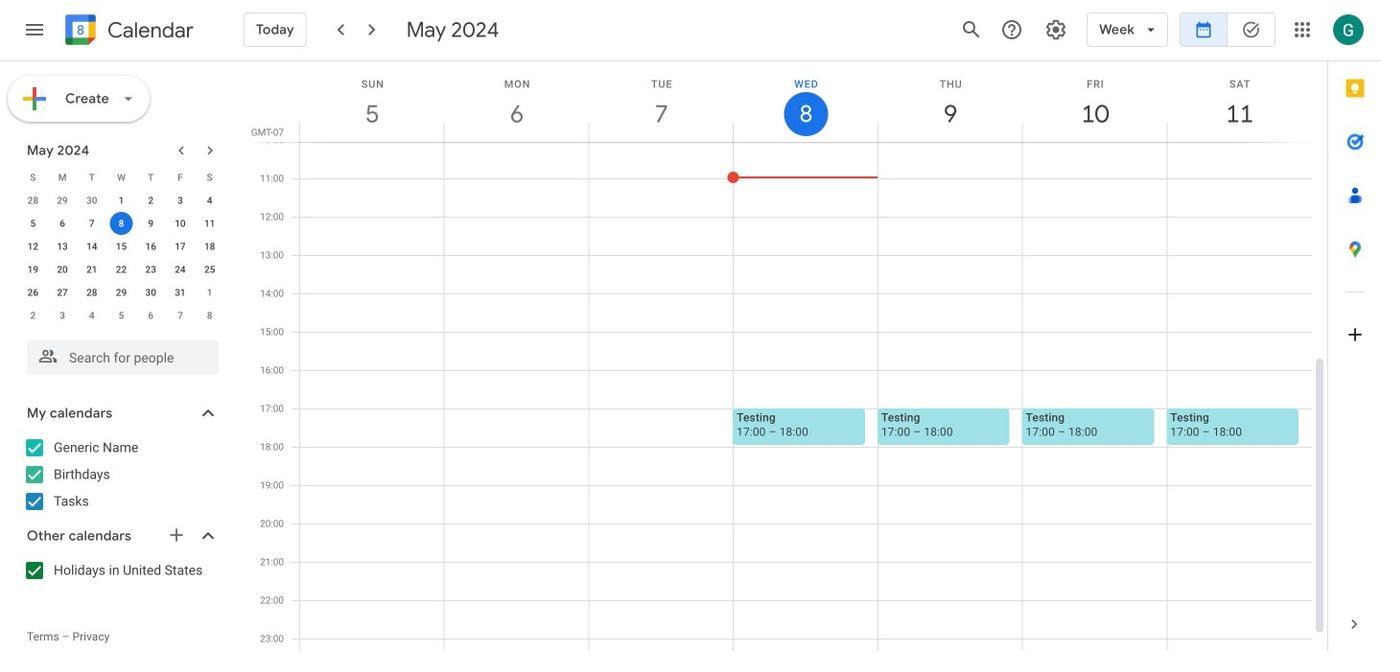 Task type: describe. For each thing, give the bounding box(es) containing it.
8, today element
[[110, 212, 133, 235]]

tuesday, may 7 element
[[589, 61, 734, 142]]

cell inside "may 2024" grid
[[107, 212, 136, 235]]

7 column header from the left
[[1167, 61, 1312, 142]]

4 element
[[198, 189, 221, 212]]

13 element
[[51, 235, 74, 258]]

21 element
[[80, 258, 103, 281]]

5 element
[[21, 212, 44, 235]]

monday, may 6 element
[[445, 61, 589, 142]]

12 element
[[21, 235, 44, 258]]

june 5 element
[[110, 304, 133, 327]]

june 4 element
[[80, 304, 103, 327]]

may 2024 grid
[[18, 166, 224, 327]]

1 row from the top
[[18, 166, 224, 189]]

18 element
[[198, 235, 221, 258]]

sunday, may 5 element
[[300, 61, 445, 142]]

2 element
[[139, 189, 162, 212]]

30 element
[[139, 281, 162, 304]]

saturday, may 11 element
[[1168, 61, 1312, 142]]

9 element
[[139, 212, 162, 235]]

15 element
[[110, 235, 133, 258]]

17 element
[[169, 235, 192, 258]]

add other calendars image
[[167, 526, 186, 545]]

main drawer image
[[23, 18, 46, 41]]

4 column header from the left
[[733, 61, 879, 142]]

2 column header from the left
[[444, 61, 589, 142]]

4 row from the top
[[18, 235, 224, 258]]

Search for people text field
[[38, 341, 207, 375]]

april 28 element
[[21, 189, 44, 212]]

23 element
[[139, 258, 162, 281]]

april 29 element
[[51, 189, 74, 212]]

2 row from the top
[[18, 189, 224, 212]]

26 element
[[21, 281, 44, 304]]

3 row from the top
[[18, 212, 224, 235]]

june 2 element
[[21, 304, 44, 327]]

june 7 element
[[169, 304, 192, 327]]

june 6 element
[[139, 304, 162, 327]]

6 element
[[51, 212, 74, 235]]

thursday, may 9 element
[[879, 61, 1023, 142]]

10 element
[[169, 212, 192, 235]]

3 element
[[169, 189, 192, 212]]

31 element
[[169, 281, 192, 304]]



Task type: locate. For each thing, give the bounding box(es) containing it.
settings menu image
[[1045, 18, 1068, 41]]

1 column header from the left
[[299, 61, 445, 142]]

tab list
[[1329, 61, 1381, 598]]

1 element
[[110, 189, 133, 212]]

5 row from the top
[[18, 258, 224, 281]]

29 element
[[110, 281, 133, 304]]

row
[[18, 166, 224, 189], [18, 189, 224, 212], [18, 212, 224, 235], [18, 235, 224, 258], [18, 258, 224, 281], [18, 281, 224, 304], [18, 304, 224, 327]]

28 element
[[80, 281, 103, 304]]

june 8 element
[[198, 304, 221, 327]]

row group
[[18, 189, 224, 327]]

grid
[[246, 61, 1328, 652]]

11 element
[[198, 212, 221, 235]]

june 3 element
[[51, 304, 74, 327]]

None search field
[[0, 333, 238, 375]]

my calendars list
[[4, 433, 238, 517]]

27 element
[[51, 281, 74, 304]]

25 element
[[198, 258, 221, 281]]

6 column header from the left
[[1022, 61, 1168, 142]]

wednesday, may 8, today element
[[734, 61, 879, 142]]

friday, may 10 element
[[1023, 61, 1168, 142]]

5 column header from the left
[[878, 61, 1023, 142]]

3 column header from the left
[[588, 61, 734, 142]]

24 element
[[169, 258, 192, 281]]

20 element
[[51, 258, 74, 281]]

6 row from the top
[[18, 281, 224, 304]]

april 30 element
[[80, 189, 103, 212]]

cell
[[107, 212, 136, 235]]

14 element
[[80, 235, 103, 258]]

heading inside calendar element
[[104, 19, 194, 42]]

calendar element
[[61, 11, 194, 53]]

june 1 element
[[198, 281, 221, 304]]

16 element
[[139, 235, 162, 258]]

7 row from the top
[[18, 304, 224, 327]]

7 element
[[80, 212, 103, 235]]

column header
[[299, 61, 445, 142], [444, 61, 589, 142], [588, 61, 734, 142], [733, 61, 879, 142], [878, 61, 1023, 142], [1022, 61, 1168, 142], [1167, 61, 1312, 142]]

heading
[[104, 19, 194, 42]]

19 element
[[21, 258, 44, 281]]

22 element
[[110, 258, 133, 281]]



Task type: vqa. For each thing, say whether or not it's contained in the screenshot.
'heading'
yes



